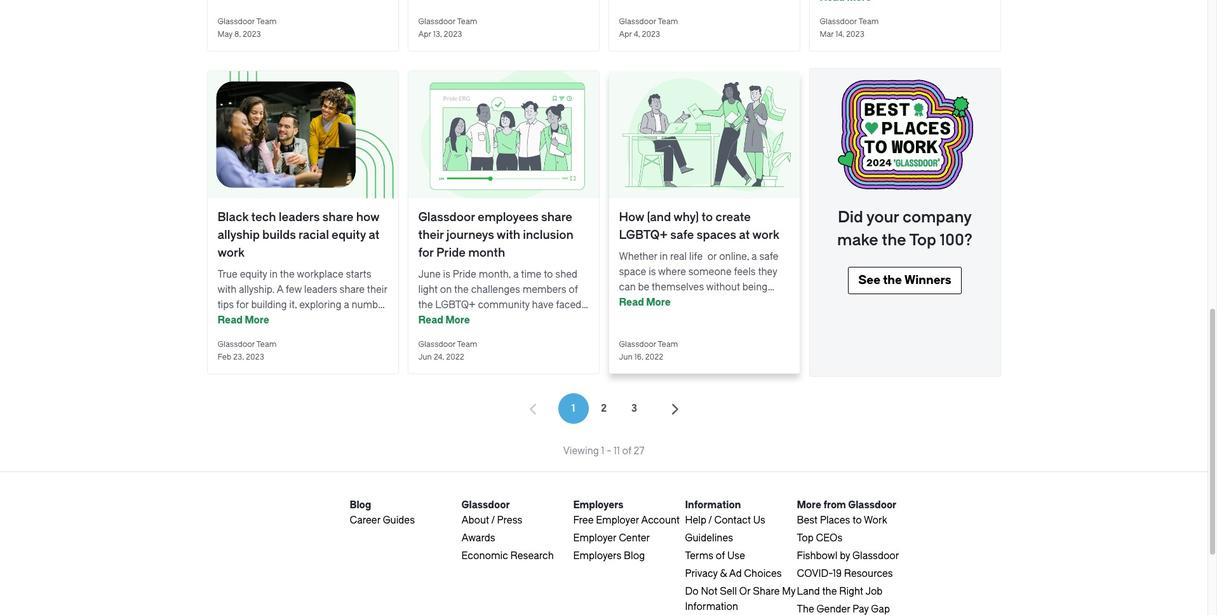 Task type: describe. For each thing, give the bounding box(es) containing it.
at inside the black tech leaders share how allyship builds racial equity at work
[[369, 228, 380, 242]]

challenges
[[471, 284, 520, 296]]

the right on
[[454, 284, 469, 296]]

a inside true equity in the workplace starts with allyship. a few leaders share their tips for building it, exploring a number of actions including: asking...
[[344, 299, 349, 311]]

more for black tech leaders share how allyship builds racial equity at work
[[245, 315, 269, 326]]

us
[[754, 515, 766, 526]]

1 vertical spatial employer
[[574, 533, 617, 544]]

ceos
[[816, 533, 843, 544]]

allyship.
[[239, 284, 275, 296]]

see the winners
[[859, 273, 952, 287]]

building
[[251, 299, 287, 311]]

glassdoor for 16,
[[619, 340, 657, 349]]

to inside june is pride month, a time to shed light on the challenges members of the lgbtq+ community have faced throughout history while celebrating and...
[[544, 269, 553, 280]]

24,
[[434, 353, 444, 362]]

glassdoor for press
[[462, 500, 510, 511]]

use
[[728, 550, 745, 562]]

(and
[[647, 210, 671, 224]]

16,
[[635, 353, 644, 362]]

covid-19 resources link
[[797, 568, 893, 580]]

spaces
[[697, 228, 737, 242]]

read for black tech leaders share how allyship builds racial equity at work
[[218, 315, 243, 326]]

glassdoor about / press awards economic research
[[462, 500, 554, 562]]

top inside more from glassdoor best places to work top ceos fishbowl by glassdoor covid-19 resources land the right job
[[797, 533, 814, 544]]

prev icon image
[[525, 402, 541, 417]]

safe for lgbtq+
[[671, 228, 694, 242]]

racial
[[299, 228, 329, 242]]

of inside information help / contact us guidelines terms of use privacy & ad choices do not sell or share my information
[[716, 550, 725, 562]]

23,
[[233, 353, 244, 362]]

actions
[[229, 315, 262, 326]]

guidelines link
[[685, 533, 733, 544]]

may
[[218, 30, 233, 39]]

of right 11
[[623, 446, 632, 457]]

center
[[619, 533, 650, 544]]

choices
[[744, 568, 782, 580]]

sell
[[720, 586, 737, 597]]

black tech leaders share how allyship builds racial equity at work
[[218, 210, 380, 260]]

see the winners button
[[849, 267, 962, 294]]

2023 for mar 14, 2023
[[847, 30, 865, 39]]

builds
[[263, 228, 296, 242]]

team for mar 14, 2023
[[859, 17, 879, 26]]

faced
[[556, 299, 582, 311]]

discrimination,
[[619, 312, 686, 323]]

about
[[462, 515, 489, 526]]

equity inside true equity in the workplace starts with allyship. a few leaders share their tips for building it, exploring a number of actions including: asking...
[[240, 269, 267, 280]]

where
[[658, 266, 686, 278]]

while
[[504, 315, 528, 326]]

contact
[[715, 515, 751, 526]]

more for how (and why) to create lgbtq+ safe spaces at work
[[646, 297, 671, 308]]

economic research link
[[462, 550, 554, 562]]

top inside did your company make the top 100?
[[910, 231, 937, 249]]

not
[[701, 586, 718, 597]]

guidelines
[[685, 533, 733, 544]]

ad
[[729, 568, 742, 580]]

employers blog link
[[574, 550, 645, 562]]

inclusion
[[523, 228, 574, 242]]

few
[[286, 284, 302, 296]]

throughout
[[419, 315, 469, 326]]

read for how (and why) to create lgbtq+ safe spaces at work
[[619, 297, 644, 308]]

tech
[[251, 210, 276, 224]]

job
[[866, 586, 883, 597]]

they
[[758, 266, 778, 278]]

read more for glassdoor employees share their journeys with inclusion for pride month
[[419, 315, 470, 326]]

is inside june is pride month, a time to shed light on the challenges members of the lgbtq+ community have faced throughout history while celebrating and...
[[443, 269, 451, 280]]

my
[[783, 586, 796, 597]]

june is pride month, a time to shed light on the challenges members of the lgbtq+ community have faced throughout history while celebrating and...
[[419, 269, 582, 341]]

2023 for feb 23, 2023
[[246, 353, 264, 362]]

true equity in the workplace starts with allyship. a few leaders share their tips for building it, exploring a number of actions including: asking...
[[218, 269, 388, 326]]

-
[[607, 446, 612, 457]]

did
[[838, 208, 864, 226]]

allyship
[[218, 228, 260, 242]]

glassdoor up resources
[[853, 550, 900, 562]]

more for glassdoor employees share their journeys with inclusion for pride month
[[446, 315, 470, 326]]

privacy & ad choices link
[[685, 568, 782, 580]]

asking...
[[311, 315, 349, 326]]

share inside the black tech leaders share how allyship builds racial equity at work
[[323, 210, 354, 224]]

glassdoor for 24,
[[419, 340, 456, 349]]

someone
[[689, 266, 732, 278]]

apr for glassdoor team apr 4, 2023
[[619, 30, 632, 39]]

best places to work link
[[797, 515, 888, 526]]

it,
[[289, 299, 297, 311]]

employer center link
[[574, 533, 650, 544]]

for inside true equity in the workplace starts with allyship. a few leaders share their tips for building it, exploring a number of actions including: asking...
[[236, 299, 249, 311]]

celebrating
[[530, 315, 581, 326]]

online,
[[720, 251, 750, 262]]

glassdoor for 8,
[[218, 17, 255, 26]]

100?
[[940, 231, 973, 249]]

help
[[685, 515, 707, 526]]

glassdoor up work
[[849, 500, 897, 511]]

lgbtq+ inside june is pride month, a time to shed light on the challenges members of the lgbtq+ community have faced throughout history while celebrating and...
[[435, 299, 476, 311]]

on
[[440, 284, 452, 296]]

see
[[859, 273, 881, 287]]

work inside how (and why) to create lgbtq+ safe spaces at work
[[753, 228, 780, 242]]

at inside how (and why) to create lgbtq+ safe spaces at work
[[739, 228, 750, 242]]

team for jun 16, 2022
[[658, 340, 678, 349]]

by
[[840, 550, 851, 562]]

can
[[619, 282, 636, 293]]

8,
[[234, 30, 241, 39]]

1 information from the top
[[685, 500, 741, 511]]

covid-
[[797, 568, 833, 580]]

safe for a
[[760, 251, 779, 262]]

subjected
[[619, 297, 664, 308]]

read more for black tech leaders share how allyship builds racial equity at work
[[218, 315, 269, 326]]

glassdoor for 4,
[[619, 17, 657, 26]]

a inside the whether in real life  or online, a safe space is where someone feels they can be themselves without being subjected to harassment, discrimination, racism,...
[[752, 251, 757, 262]]

share inside true equity in the workplace starts with allyship. a few leaders share their tips for building it, exploring a number of actions including: asking...
[[340, 284, 365, 296]]

community
[[478, 299, 530, 311]]

glassdoor for 13,
[[419, 17, 456, 26]]

the inside more from glassdoor best places to work top ceos fishbowl by glassdoor covid-19 resources land the right job
[[823, 586, 837, 597]]

or
[[740, 586, 751, 597]]

for inside glassdoor employees share their journeys with inclusion for pride month
[[419, 246, 434, 260]]

pride inside june is pride month, a time to shed light on the challenges members of the lgbtq+ community have faced throughout history while celebrating and...
[[453, 269, 477, 280]]

career guides link
[[350, 515, 415, 526]]

equity inside the black tech leaders share how allyship builds racial equity at work
[[332, 228, 366, 242]]

employers free employer account employer center employers blog
[[574, 500, 680, 562]]

leaders inside true equity in the workplace starts with allyship. a few leaders share their tips for building it, exploring a number of actions including: asking...
[[304, 284, 337, 296]]

team for may 8, 2023
[[256, 17, 277, 26]]

4,
[[634, 30, 640, 39]]

blog inside employers free employer account employer center employers blog
[[624, 550, 645, 562]]

2023 for may 8, 2023
[[243, 30, 261, 39]]

a
[[277, 284, 283, 296]]

tips
[[218, 299, 234, 311]]

and...
[[419, 330, 443, 341]]

without
[[707, 282, 740, 293]]

themselves
[[652, 282, 704, 293]]

terms
[[685, 550, 714, 562]]

share
[[753, 586, 780, 597]]

glassdoor team apr 4, 2023
[[619, 17, 678, 39]]

with inside glassdoor employees share their journeys with inclusion for pride month
[[497, 228, 521, 242]]

to inside more from glassdoor best places to work top ceos fishbowl by glassdoor covid-19 resources land the right job
[[853, 515, 862, 526]]

0 vertical spatial employer
[[596, 515, 639, 526]]

&
[[720, 568, 727, 580]]

fishbowl by glassdoor link
[[797, 550, 900, 562]]



Task type: locate. For each thing, give the bounding box(es) containing it.
information up help / contact us "link"
[[685, 500, 741, 511]]

0 horizontal spatial apr
[[419, 30, 431, 39]]

company
[[903, 208, 972, 226]]

free
[[574, 515, 594, 526]]

0 horizontal spatial is
[[443, 269, 451, 280]]

0 vertical spatial a
[[752, 251, 757, 262]]

0 horizontal spatial 1
[[572, 403, 575, 414]]

lgbtq+
[[619, 228, 668, 242], [435, 299, 476, 311]]

1 horizontal spatial at
[[739, 228, 750, 242]]

1 horizontal spatial 1
[[602, 446, 605, 457]]

leaders up exploring
[[304, 284, 337, 296]]

right
[[840, 586, 864, 597]]

with down employees
[[497, 228, 521, 242]]

2 2022 from the left
[[646, 353, 664, 362]]

apr left 4,
[[619, 30, 632, 39]]

glassdoor up journeys
[[419, 210, 475, 224]]

team for apr 13, 2023
[[457, 17, 478, 26]]

2022 for for
[[446, 353, 464, 362]]

1 horizontal spatial equity
[[332, 228, 366, 242]]

2023 inside glassdoor team apr 4, 2023
[[642, 30, 660, 39]]

blog down center
[[624, 550, 645, 562]]

0 horizontal spatial 2022
[[446, 353, 464, 362]]

top down best
[[797, 533, 814, 544]]

team for apr 4, 2023
[[658, 17, 678, 26]]

0 horizontal spatial jun
[[419, 353, 432, 362]]

1 vertical spatial a
[[514, 269, 519, 280]]

0 vertical spatial 1
[[572, 403, 575, 414]]

0 horizontal spatial for
[[236, 299, 249, 311]]

leaders up racial
[[279, 210, 320, 224]]

for up june
[[419, 246, 434, 260]]

glassdoor team jun 24, 2022
[[419, 340, 478, 362]]

leaders inside the black tech leaders share how allyship builds racial equity at work
[[279, 210, 320, 224]]

team inside glassdoor team apr 4, 2023
[[658, 17, 678, 26]]

safe inside how (and why) to create lgbtq+ safe spaces at work
[[671, 228, 694, 242]]

1 horizontal spatial apr
[[619, 30, 632, 39]]

/ right the help
[[709, 515, 712, 526]]

/ inside glassdoor about / press awards economic research
[[492, 515, 495, 526]]

share left how
[[323, 210, 354, 224]]

1 horizontal spatial read
[[419, 315, 444, 326]]

1 2022 from the left
[[446, 353, 464, 362]]

1 horizontal spatial in
[[660, 251, 668, 262]]

0 horizontal spatial safe
[[671, 228, 694, 242]]

is up be
[[649, 266, 656, 278]]

0 vertical spatial blog
[[350, 500, 371, 511]]

/ for about
[[492, 515, 495, 526]]

0 horizontal spatial a
[[344, 299, 349, 311]]

share
[[323, 210, 354, 224], [542, 210, 573, 224], [340, 284, 365, 296]]

1 vertical spatial top
[[797, 533, 814, 544]]

winners
[[905, 273, 952, 287]]

their
[[419, 228, 444, 242], [367, 284, 388, 296]]

1 vertical spatial equity
[[240, 269, 267, 280]]

work up the they
[[753, 228, 780, 242]]

19
[[833, 568, 842, 580]]

0 horizontal spatial /
[[492, 515, 495, 526]]

3
[[632, 403, 637, 414]]

press
[[497, 515, 523, 526]]

leaders
[[279, 210, 320, 224], [304, 284, 337, 296]]

how
[[356, 210, 380, 224]]

employer down free
[[574, 533, 617, 544]]

more up discrimination,
[[646, 297, 671, 308]]

how
[[619, 210, 645, 224]]

is inside the whether in real life  or online, a safe space is where someone feels they can be themselves without being subjected to harassment, discrimination, racism,...
[[649, 266, 656, 278]]

2 employers from the top
[[574, 550, 622, 562]]

1 horizontal spatial work
[[753, 228, 780, 242]]

glassdoor inside glassdoor about / press awards economic research
[[462, 500, 510, 511]]

to down themselves
[[666, 297, 675, 308]]

2023 inside glassdoor team mar 14, 2023
[[847, 30, 865, 39]]

is up on
[[443, 269, 451, 280]]

2023 right 23,
[[246, 353, 264, 362]]

/
[[492, 515, 495, 526], [709, 515, 712, 526]]

more up best
[[797, 500, 822, 511]]

the down your
[[882, 231, 907, 249]]

0 vertical spatial equity
[[332, 228, 366, 242]]

1 vertical spatial work
[[218, 246, 245, 260]]

1 horizontal spatial read more
[[419, 315, 470, 326]]

privacy
[[685, 568, 718, 580]]

2023 right 4,
[[642, 30, 660, 39]]

jun inside "glassdoor team jun 16, 2022"
[[619, 353, 633, 362]]

with down true
[[218, 284, 237, 296]]

with inside true equity in the workplace starts with allyship. a few leaders share their tips for building it, exploring a number of actions including: asking...
[[218, 284, 237, 296]]

2023 for apr 4, 2023
[[642, 30, 660, 39]]

read more down the tips
[[218, 315, 269, 326]]

land the right job link
[[797, 586, 883, 597]]

apr
[[419, 30, 431, 39], [619, 30, 632, 39]]

to inside the whether in real life  or online, a safe space is where someone feels they can be themselves without being subjected to harassment, discrimination, racism,...
[[666, 297, 675, 308]]

0 vertical spatial their
[[419, 228, 444, 242]]

more down building
[[245, 315, 269, 326]]

for up "actions"
[[236, 299, 249, 311]]

research
[[511, 550, 554, 562]]

1 horizontal spatial safe
[[760, 251, 779, 262]]

glassdoor inside glassdoor team jun 24, 2022
[[419, 340, 456, 349]]

1 left 2
[[572, 403, 575, 414]]

jun left 24,
[[419, 353, 432, 362]]

read down the tips
[[218, 315, 243, 326]]

work inside the black tech leaders share how allyship builds racial equity at work
[[218, 246, 245, 260]]

0 horizontal spatial equity
[[240, 269, 267, 280]]

2 information from the top
[[685, 601, 739, 613]]

to left work
[[853, 515, 862, 526]]

blog inside blog career guides
[[350, 500, 371, 511]]

pride down journeys
[[437, 246, 466, 260]]

in left the real
[[660, 251, 668, 262]]

in inside true equity in the workplace starts with allyship. a few leaders share their tips for building it, exploring a number of actions including: asking...
[[270, 269, 278, 280]]

a left the 'time'
[[514, 269, 519, 280]]

0 vertical spatial leaders
[[279, 210, 320, 224]]

pride inside glassdoor employees share their journeys with inclusion for pride month
[[437, 246, 466, 260]]

0 horizontal spatial top
[[797, 533, 814, 544]]

blog up career
[[350, 500, 371, 511]]

have
[[532, 299, 554, 311]]

glassdoor up 13,
[[419, 17, 456, 26]]

to up members
[[544, 269, 553, 280]]

glassdoor inside "glassdoor team jun 16, 2022"
[[619, 340, 657, 349]]

1 vertical spatial information
[[685, 601, 739, 613]]

make
[[838, 231, 879, 249]]

2023 inside glassdoor team apr 13, 2023
[[444, 30, 462, 39]]

top down company
[[910, 231, 937, 249]]

month,
[[479, 269, 511, 280]]

help / contact us link
[[685, 515, 766, 526]]

2023 right 14,
[[847, 30, 865, 39]]

1 horizontal spatial for
[[419, 246, 434, 260]]

1 horizontal spatial a
[[514, 269, 519, 280]]

1 left -
[[602, 446, 605, 457]]

apr left 13,
[[419, 30, 431, 39]]

0 horizontal spatial read
[[218, 315, 243, 326]]

2023 right the 8, at top left
[[243, 30, 261, 39]]

/ inside information help / contact us guidelines terms of use privacy & ad choices do not sell or share my information
[[709, 515, 712, 526]]

jun
[[419, 353, 432, 362], [619, 353, 633, 362]]

the inside true equity in the workplace starts with allyship. a few leaders share their tips for building it, exploring a number of actions including: asking...
[[280, 269, 295, 280]]

glassdoor for 23,
[[218, 340, 255, 349]]

2 vertical spatial a
[[344, 299, 349, 311]]

27
[[634, 446, 645, 457]]

2 horizontal spatial read more
[[619, 297, 671, 308]]

apr for glassdoor team apr 13, 2023
[[419, 30, 431, 39]]

how (and why) to create lgbtq+ safe spaces at work
[[619, 210, 780, 242]]

more inside more from glassdoor best places to work top ceos fishbowl by glassdoor covid-19 resources land the right job
[[797, 500, 822, 511]]

0 vertical spatial for
[[419, 246, 434, 260]]

awards link
[[462, 533, 495, 544]]

work down allyship
[[218, 246, 245, 260]]

2023 for apr 13, 2023
[[444, 30, 462, 39]]

shed
[[556, 269, 578, 280]]

members
[[523, 284, 567, 296]]

/ left press
[[492, 515, 495, 526]]

real
[[670, 251, 687, 262]]

apr inside glassdoor team apr 13, 2023
[[419, 30, 431, 39]]

team
[[256, 17, 277, 26], [457, 17, 478, 26], [658, 17, 678, 26], [859, 17, 879, 26], [256, 340, 277, 349], [457, 340, 478, 349], [658, 340, 678, 349]]

of left use
[[716, 550, 725, 562]]

number
[[352, 299, 387, 311]]

of up the faced
[[569, 284, 578, 296]]

information down not
[[685, 601, 739, 613]]

0 horizontal spatial blog
[[350, 500, 371, 511]]

team inside glassdoor team jun 24, 2022
[[457, 340, 478, 349]]

1 vertical spatial their
[[367, 284, 388, 296]]

1 vertical spatial with
[[218, 284, 237, 296]]

jun for how (and why) to create lgbtq+ safe spaces at work
[[619, 353, 633, 362]]

1 / from the left
[[492, 515, 495, 526]]

glassdoor inside glassdoor team feb 23, 2023
[[218, 340, 255, 349]]

safe inside the whether in real life  or online, a safe space is where someone feels they can be themselves without being subjected to harassment, discrimination, racism,...
[[760, 251, 779, 262]]

1 at from the left
[[369, 228, 380, 242]]

jun left 16,
[[619, 353, 633, 362]]

2
[[601, 403, 607, 414]]

lgbtq+ down on
[[435, 299, 476, 311]]

their left journeys
[[419, 228, 444, 242]]

glassdoor up 23,
[[218, 340, 255, 349]]

next icon image
[[668, 402, 683, 417]]

employers up free
[[574, 500, 624, 511]]

time
[[521, 269, 542, 280]]

0 horizontal spatial in
[[270, 269, 278, 280]]

account
[[641, 515, 680, 526]]

employees
[[478, 210, 539, 224]]

glassdoor inside glassdoor team apr 4, 2023
[[619, 17, 657, 26]]

the up few
[[280, 269, 295, 280]]

in inside the whether in real life  or online, a safe space is where someone feels they can be themselves without being subjected to harassment, discrimination, racism,...
[[660, 251, 668, 262]]

to up spaces
[[702, 210, 713, 224]]

more left history
[[446, 315, 470, 326]]

team inside 'glassdoor team may 8, 2023'
[[256, 17, 277, 26]]

safe down why)
[[671, 228, 694, 242]]

2023 inside glassdoor team feb 23, 2023
[[246, 353, 264, 362]]

glassdoor up 16,
[[619, 340, 657, 349]]

2 / from the left
[[709, 515, 712, 526]]

lgbtq+ down how
[[619, 228, 668, 242]]

1 jun from the left
[[419, 353, 432, 362]]

2022 inside glassdoor team jun 24, 2022
[[446, 353, 464, 362]]

jun for glassdoor employees share their journeys with inclusion for pride month
[[419, 353, 432, 362]]

places
[[820, 515, 851, 526]]

employer
[[596, 515, 639, 526], [574, 533, 617, 544]]

2 at from the left
[[739, 228, 750, 242]]

0 vertical spatial information
[[685, 500, 741, 511]]

1
[[572, 403, 575, 414], [602, 446, 605, 457]]

read more for how (and why) to create lgbtq+ safe spaces at work
[[619, 297, 671, 308]]

best
[[797, 515, 818, 526]]

the down light at the left top
[[419, 299, 433, 311]]

of down the tips
[[218, 315, 227, 326]]

a up the feels
[[752, 251, 757, 262]]

glassdoor up 24,
[[419, 340, 456, 349]]

2 link
[[589, 393, 619, 424]]

2022
[[446, 353, 464, 362], [646, 353, 664, 362]]

at down how
[[369, 228, 380, 242]]

share down starts
[[340, 284, 365, 296]]

viewing
[[563, 446, 599, 457]]

of
[[569, 284, 578, 296], [218, 315, 227, 326], [623, 446, 632, 457], [716, 550, 725, 562]]

1 vertical spatial employers
[[574, 550, 622, 562]]

the inside did your company make the top 100?
[[882, 231, 907, 249]]

the inside button
[[883, 273, 902, 287]]

0 horizontal spatial at
[[369, 228, 380, 242]]

team for feb 23, 2023
[[256, 340, 277, 349]]

0 vertical spatial safe
[[671, 228, 694, 242]]

0 vertical spatial lgbtq+
[[619, 228, 668, 242]]

1 horizontal spatial 2022
[[646, 353, 664, 362]]

in up the a at the left top of the page
[[270, 269, 278, 280]]

1 vertical spatial in
[[270, 269, 278, 280]]

glassdoor up 4,
[[619, 17, 657, 26]]

2022 right 16,
[[646, 353, 664, 362]]

including:
[[265, 315, 309, 326]]

2022 for spaces
[[646, 353, 664, 362]]

1 horizontal spatial with
[[497, 228, 521, 242]]

1 vertical spatial blog
[[624, 550, 645, 562]]

the
[[882, 231, 907, 249], [280, 269, 295, 280], [883, 273, 902, 287], [454, 284, 469, 296], [419, 299, 433, 311], [823, 586, 837, 597]]

equity up the allyship.
[[240, 269, 267, 280]]

read for glassdoor employees share their journeys with inclusion for pride month
[[419, 315, 444, 326]]

1 vertical spatial pride
[[453, 269, 477, 280]]

glassdoor inside glassdoor team mar 14, 2023
[[820, 17, 857, 26]]

glassdoor team feb 23, 2023
[[218, 340, 277, 362]]

pride left month,
[[453, 269, 477, 280]]

share inside glassdoor employees share their journeys with inclusion for pride month
[[542, 210, 573, 224]]

glassdoor team jun 16, 2022
[[619, 340, 678, 362]]

month
[[469, 246, 505, 260]]

to inside how (and why) to create lgbtq+ safe spaces at work
[[702, 210, 713, 224]]

2023 inside 'glassdoor team may 8, 2023'
[[243, 30, 261, 39]]

their inside glassdoor employees share their journeys with inclusion for pride month
[[419, 228, 444, 242]]

team for jun 24, 2022
[[457, 340, 478, 349]]

share up inclusion
[[542, 210, 573, 224]]

0 vertical spatial work
[[753, 228, 780, 242]]

more from glassdoor best places to work top ceos fishbowl by glassdoor covid-19 resources land the right job
[[797, 500, 900, 597]]

for
[[419, 246, 434, 260], [236, 299, 249, 311]]

lgbtq+ inside how (and why) to create lgbtq+ safe spaces at work
[[619, 228, 668, 242]]

glassdoor for 14,
[[820, 17, 857, 26]]

2022 right 24,
[[446, 353, 464, 362]]

a inside june is pride month, a time to shed light on the challenges members of the lgbtq+ community have faced throughout history while celebrating and...
[[514, 269, 519, 280]]

equity down how
[[332, 228, 366, 242]]

2 jun from the left
[[619, 353, 633, 362]]

0 horizontal spatial read more
[[218, 315, 269, 326]]

work
[[753, 228, 780, 242], [218, 246, 245, 260]]

black
[[218, 210, 249, 224]]

of inside true equity in the workplace starts with allyship. a few leaders share their tips for building it, exploring a number of actions including: asking...
[[218, 315, 227, 326]]

1 vertical spatial safe
[[760, 251, 779, 262]]

the down the 19
[[823, 586, 837, 597]]

1 vertical spatial for
[[236, 299, 249, 311]]

work
[[864, 515, 888, 526]]

team inside glassdoor team apr 13, 2023
[[457, 17, 478, 26]]

0 horizontal spatial their
[[367, 284, 388, 296]]

journeys
[[447, 228, 494, 242]]

1 horizontal spatial is
[[649, 266, 656, 278]]

1 vertical spatial 1
[[602, 446, 605, 457]]

2023 right 13,
[[444, 30, 462, 39]]

whether in real life  or online, a safe space is where someone feels they can be themselves without being subjected to harassment, discrimination, racism,...
[[619, 251, 779, 323]]

1 horizontal spatial lgbtq+
[[619, 228, 668, 242]]

0 vertical spatial top
[[910, 231, 937, 249]]

glassdoor inside glassdoor employees share their journeys with inclusion for pride month
[[419, 210, 475, 224]]

2 horizontal spatial a
[[752, 251, 757, 262]]

glassdoor employees share their journeys with inclusion for pride month
[[419, 210, 574, 260]]

feels
[[734, 266, 756, 278]]

0 vertical spatial in
[[660, 251, 668, 262]]

read up and...
[[419, 315, 444, 326]]

more
[[646, 297, 671, 308], [245, 315, 269, 326], [446, 315, 470, 326], [797, 500, 822, 511]]

racism,...
[[688, 312, 729, 323]]

1 horizontal spatial /
[[709, 515, 712, 526]]

1 employers from the top
[[574, 500, 624, 511]]

employer up employer center link
[[596, 515, 639, 526]]

apr inside glassdoor team apr 4, 2023
[[619, 30, 632, 39]]

jun inside glassdoor team jun 24, 2022
[[419, 353, 432, 362]]

0 vertical spatial employers
[[574, 500, 624, 511]]

1 horizontal spatial their
[[419, 228, 444, 242]]

read more down be
[[619, 297, 671, 308]]

0 vertical spatial pride
[[437, 246, 466, 260]]

1 vertical spatial lgbtq+
[[435, 299, 476, 311]]

equity
[[332, 228, 366, 242], [240, 269, 267, 280]]

2 apr from the left
[[619, 30, 632, 39]]

history
[[471, 315, 502, 326]]

team inside glassdoor team feb 23, 2023
[[256, 340, 277, 349]]

read down can
[[619, 297, 644, 308]]

starts
[[346, 269, 371, 280]]

1 horizontal spatial jun
[[619, 353, 633, 362]]

0 horizontal spatial lgbtq+
[[435, 299, 476, 311]]

2022 inside "glassdoor team jun 16, 2022"
[[646, 353, 664, 362]]

a left the 'number'
[[344, 299, 349, 311]]

their up the 'number'
[[367, 284, 388, 296]]

1 apr from the left
[[419, 30, 431, 39]]

1 horizontal spatial top
[[910, 231, 937, 249]]

glassdoor inside glassdoor team apr 13, 2023
[[419, 17, 456, 26]]

glassdoor team may 8, 2023
[[218, 17, 277, 39]]

0 horizontal spatial with
[[218, 284, 237, 296]]

safe up the they
[[760, 251, 779, 262]]

glassdoor for their
[[419, 210, 475, 224]]

did your company make the top 100?
[[838, 208, 973, 249]]

of inside june is pride month, a time to shed light on the challenges members of the lgbtq+ community have faced throughout history while celebrating and...
[[569, 284, 578, 296]]

2 horizontal spatial read
[[619, 297, 644, 308]]

glassdoor up the 8, at top left
[[218, 17, 255, 26]]

land
[[797, 586, 820, 597]]

space
[[619, 266, 647, 278]]

is
[[649, 266, 656, 278], [443, 269, 451, 280]]

to
[[702, 210, 713, 224], [544, 269, 553, 280], [666, 297, 675, 308], [853, 515, 862, 526]]

1 vertical spatial leaders
[[304, 284, 337, 296]]

top
[[910, 231, 937, 249], [797, 533, 814, 544]]

0 vertical spatial with
[[497, 228, 521, 242]]

read more up and...
[[419, 315, 470, 326]]

mar
[[820, 30, 834, 39]]

their inside true equity in the workplace starts with allyship. a few leaders share their tips for building it, exploring a number of actions including: asking...
[[367, 284, 388, 296]]

from
[[824, 500, 846, 511]]

glassdoor up about / press link
[[462, 500, 510, 511]]

team inside "glassdoor team jun 16, 2022"
[[658, 340, 678, 349]]

team inside glassdoor team mar 14, 2023
[[859, 17, 879, 26]]

at down create
[[739, 228, 750, 242]]

resources
[[844, 568, 893, 580]]

glassdoor up 14,
[[820, 17, 857, 26]]

0 horizontal spatial work
[[218, 246, 245, 260]]

terms of use link
[[685, 550, 745, 562]]

/ for help
[[709, 515, 712, 526]]

the right see
[[883, 273, 902, 287]]

glassdoor inside 'glassdoor team may 8, 2023'
[[218, 17, 255, 26]]

1 horizontal spatial blog
[[624, 550, 645, 562]]

employers down employer center link
[[574, 550, 622, 562]]



Task type: vqa. For each thing, say whether or not it's contained in the screenshot.
2nd No from the top of the page
no



